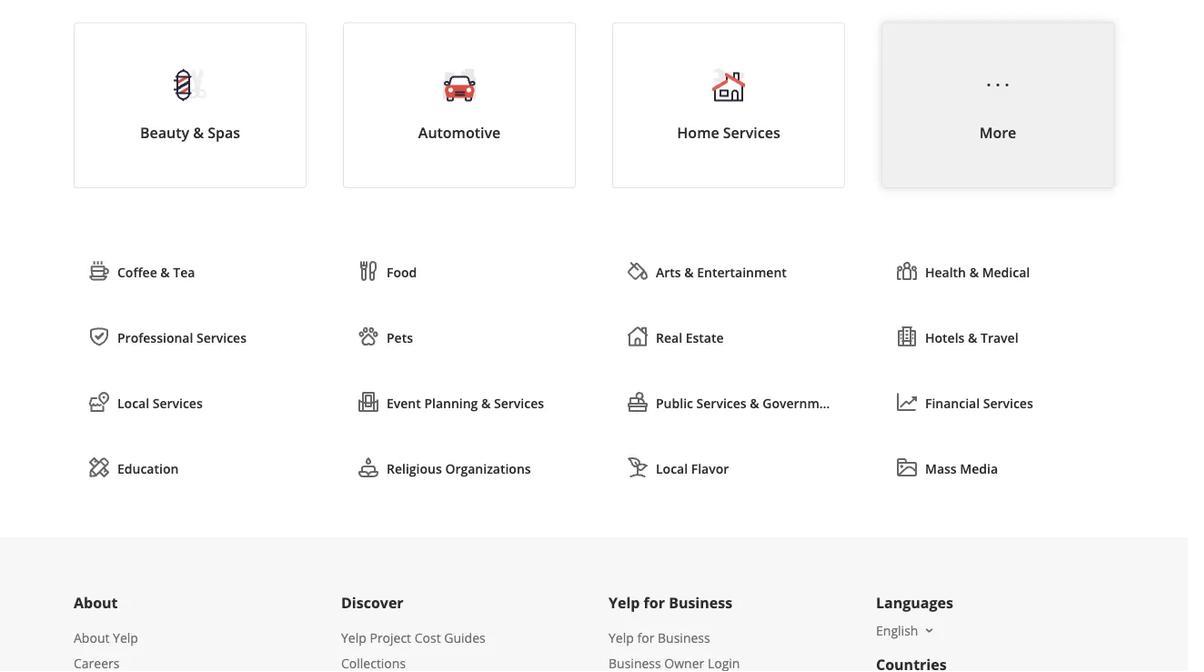 Task type: vqa. For each thing, say whether or not it's contained in the screenshot.


Task type: locate. For each thing, give the bounding box(es) containing it.
english
[[876, 622, 919, 640]]

entertainment
[[697, 264, 787, 281]]

& for arts
[[685, 264, 694, 281]]

local
[[117, 395, 149, 412], [656, 460, 688, 478]]

yelp project cost guides
[[341, 630, 486, 647]]

hotels
[[926, 329, 965, 346]]

hotels & travel link
[[882, 312, 1115, 363]]

& right health
[[970, 264, 979, 281]]

& left spas
[[193, 123, 204, 143]]

services right public
[[697, 395, 747, 412]]

1 vertical spatial local
[[656, 460, 688, 478]]

financial
[[926, 395, 980, 412]]

business
[[669, 594, 733, 613], [658, 630, 711, 647]]

education
[[117, 460, 179, 478]]

education link
[[74, 443, 307, 494]]

public services & government link
[[613, 378, 846, 429]]

professional services link
[[74, 312, 307, 363]]

24 food v2 image
[[358, 260, 380, 282]]

1 about from the top
[[74, 594, 118, 613]]

for
[[644, 594, 665, 613], [638, 630, 655, 647]]

organizations
[[445, 460, 531, 478]]

mass
[[926, 460, 957, 478]]

media
[[960, 460, 998, 478]]

yelp for business
[[609, 594, 733, 613], [609, 630, 711, 647]]

0 vertical spatial local
[[117, 395, 149, 412]]

1 vertical spatial about
[[74, 630, 110, 647]]

about yelp link
[[74, 630, 138, 647]]

24 recolor v2 image
[[627, 260, 649, 282]]

services down professional services
[[153, 395, 203, 412]]

1 yelp for business from the top
[[609, 594, 733, 613]]

24 coffee v2 image
[[88, 260, 110, 282]]

0 vertical spatial about
[[74, 594, 118, 613]]

1 horizontal spatial local
[[656, 460, 688, 478]]

home services
[[677, 123, 781, 143]]

more
[[980, 123, 1017, 143]]

local for local flavor
[[656, 460, 688, 478]]

0 vertical spatial for
[[644, 594, 665, 613]]

english button
[[876, 622, 937, 640]]

coffee & tea link
[[74, 247, 307, 298]]

& left tea
[[161, 264, 170, 281]]

& right the planning
[[481, 395, 491, 412]]

& for beauty
[[193, 123, 204, 143]]

automotive
[[418, 123, 501, 143]]

yelp
[[609, 594, 640, 613], [113, 630, 138, 647], [341, 630, 367, 647], [609, 630, 634, 647]]

real estate link
[[613, 312, 846, 363]]

automotive link
[[343, 22, 576, 189]]

local flavor
[[656, 460, 729, 478]]

1 vertical spatial yelp for business
[[609, 630, 711, 647]]

event planning & services
[[387, 395, 544, 412]]

tea
[[173, 264, 195, 281]]

24 large group friendly v2 image
[[897, 260, 918, 282]]

& right the arts
[[685, 264, 694, 281]]

spas
[[208, 123, 240, 143]]

1 vertical spatial for
[[638, 630, 655, 647]]

local right the '24 storefront address v2' 'image'
[[117, 395, 149, 412]]

& for coffee
[[161, 264, 170, 281]]

arts & entertainment link
[[613, 247, 846, 298]]

services
[[723, 123, 781, 143], [197, 329, 247, 346], [153, 395, 203, 412], [494, 395, 544, 412], [697, 395, 747, 412], [984, 395, 1034, 412]]

local right 24 locally sourced ingredients v2 image
[[656, 460, 688, 478]]

about
[[74, 594, 118, 613], [74, 630, 110, 647]]

24 private events v2 image
[[358, 391, 380, 413]]

services right financial
[[984, 395, 1034, 412]]

0 vertical spatial yelp for business
[[609, 594, 733, 613]]

0 horizontal spatial local
[[117, 395, 149, 412]]

services right professional
[[197, 329, 247, 346]]

pets link
[[343, 312, 576, 363]]

services right home
[[723, 123, 781, 143]]

public
[[656, 395, 694, 412]]

financial services
[[926, 395, 1034, 412]]

2 about from the top
[[74, 630, 110, 647]]

& left travel
[[968, 329, 978, 346]]

&
[[193, 123, 204, 143], [161, 264, 170, 281], [685, 264, 694, 281], [970, 264, 979, 281], [968, 329, 978, 346], [481, 395, 491, 412], [750, 395, 760, 412]]

about yelp
[[74, 630, 138, 647]]

local flavor link
[[613, 443, 846, 494]]

arts & entertainment
[[656, 264, 787, 281]]

24 pet friendly v2 image
[[358, 326, 380, 347]]

24 free consultations v2 image
[[627, 391, 649, 413]]

home services link
[[613, 22, 846, 189]]

more link
[[882, 22, 1115, 189]]

estate
[[686, 329, 724, 346]]

religious organizations
[[387, 460, 531, 478]]

event planning & services link
[[343, 378, 576, 429]]



Task type: describe. For each thing, give the bounding box(es) containing it.
planning
[[424, 395, 478, 412]]

hotels & travel
[[926, 329, 1019, 346]]

health & medical
[[926, 264, 1030, 281]]

government
[[763, 395, 840, 412]]

local services
[[117, 395, 203, 412]]

mass media
[[926, 460, 998, 478]]

24 home v2 image
[[627, 326, 649, 347]]

24 hotels v2 image
[[897, 326, 918, 347]]

religious organizations link
[[343, 443, 576, 494]]

pets
[[387, 329, 413, 346]]

24 storefront address v2 image
[[88, 391, 110, 413]]

real
[[656, 329, 683, 346]]

24 verified v2 image
[[88, 326, 110, 347]]

services right the planning
[[494, 395, 544, 412]]

yelp for business link
[[609, 630, 711, 647]]

professional
[[117, 329, 193, 346]]

0 vertical spatial business
[[669, 594, 733, 613]]

project
[[370, 630, 411, 647]]

food
[[387, 264, 417, 281]]

about for about yelp
[[74, 630, 110, 647]]

travel
[[981, 329, 1019, 346]]

health & medical link
[[882, 247, 1115, 298]]

category navigation section navigation
[[56, 0, 1133, 538]]

medical
[[983, 264, 1030, 281]]

about for about
[[74, 594, 118, 613]]

guides
[[444, 630, 486, 647]]

1 vertical spatial business
[[658, 630, 711, 647]]

coffee
[[117, 264, 157, 281]]

financial services link
[[882, 378, 1115, 429]]

services for professional services
[[197, 329, 247, 346]]

& left government
[[750, 395, 760, 412]]

religious
[[387, 460, 442, 478]]

2 yelp for business from the top
[[609, 630, 711, 647]]

discover
[[341, 594, 404, 613]]

beauty & spas
[[140, 123, 240, 143]]

event
[[387, 395, 421, 412]]

beauty
[[140, 123, 189, 143]]

16 chevron down v2 image
[[922, 624, 937, 638]]

beauty & spas link
[[74, 22, 307, 189]]

local services link
[[74, 378, 307, 429]]

real estate
[[656, 329, 724, 346]]

services for financial services
[[984, 395, 1034, 412]]

flavor
[[691, 460, 729, 478]]

public services & government
[[656, 395, 840, 412]]

yelp project cost guides link
[[341, 630, 486, 647]]

mass media link
[[882, 443, 1115, 494]]

24 trending v2 image
[[897, 391, 918, 413]]

professional services
[[117, 329, 247, 346]]

food link
[[343, 247, 576, 298]]

services for public services & government
[[697, 395, 747, 412]]

cost
[[415, 630, 441, 647]]

services for home services
[[723, 123, 781, 143]]

24 massage v2 image
[[358, 457, 380, 479]]

24 locally sourced ingredients v2 image
[[627, 457, 649, 479]]

& for hotels
[[968, 329, 978, 346]]

local for local services
[[117, 395, 149, 412]]

languages
[[876, 594, 954, 613]]

24 education v2 image
[[88, 457, 110, 479]]

24 portfolio v2 image
[[897, 457, 918, 479]]

coffee & tea
[[117, 264, 195, 281]]

arts
[[656, 264, 681, 281]]

& for health
[[970, 264, 979, 281]]

health
[[926, 264, 967, 281]]

services for local services
[[153, 395, 203, 412]]

home
[[677, 123, 720, 143]]



